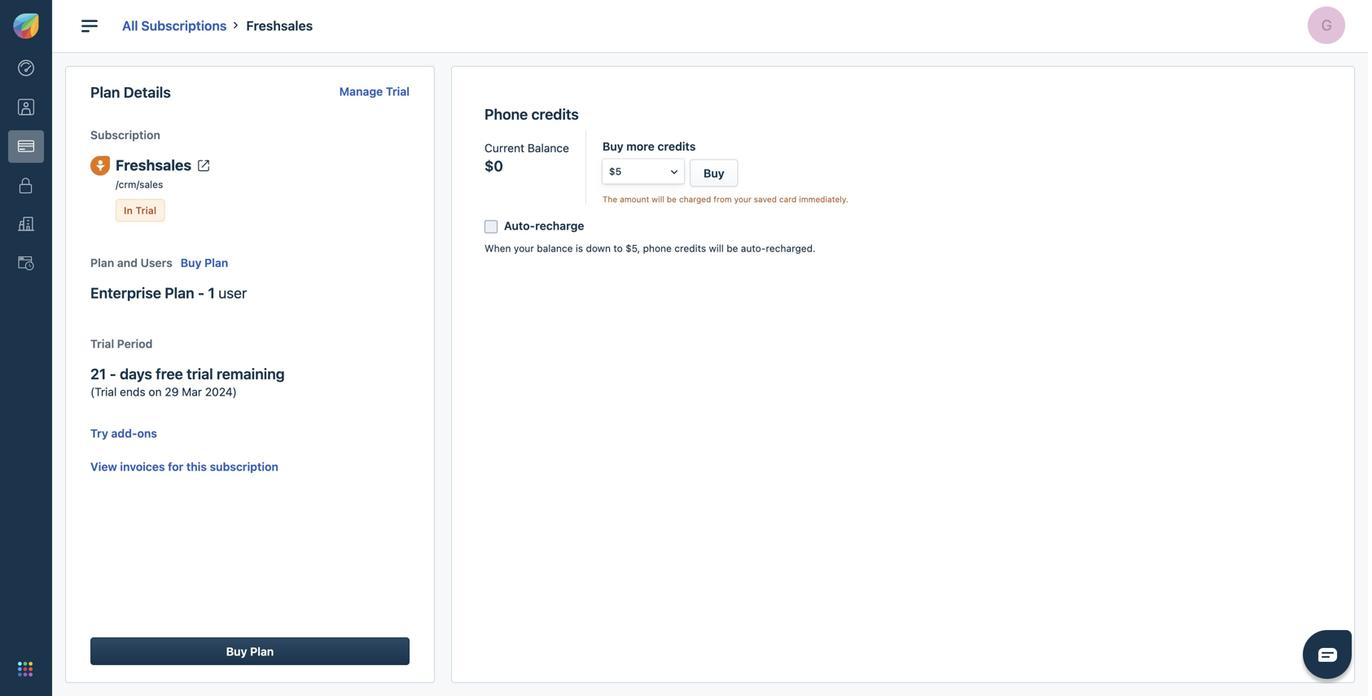 Task type: describe. For each thing, give the bounding box(es) containing it.
on
[[149, 386, 162, 399]]

$5,
[[626, 243, 641, 254]]

recharge
[[535, 219, 585, 233]]

this
[[186, 461, 207, 474]]

plan details
[[90, 84, 171, 101]]

all subscriptions
[[122, 18, 227, 33]]

(
[[90, 386, 95, 399]]

freshworks switcher image
[[18, 662, 33, 677]]

21 - days free trial remaining ( trial ends on 29 mar 2024 )
[[90, 365, 285, 399]]

trial up 21
[[90, 337, 114, 351]]

for
[[168, 461, 184, 474]]

current balance $0
[[485, 141, 570, 175]]

in
[[124, 205, 133, 216]]

profile picture image
[[1309, 6, 1346, 44]]

period
[[117, 337, 153, 351]]

all
[[122, 18, 138, 33]]

auto-
[[504, 219, 535, 233]]

2024
[[205, 386, 233, 399]]

users image
[[18, 99, 34, 115]]

21
[[90, 365, 106, 383]]

from
[[714, 195, 732, 204]]

buy plan
[[226, 645, 274, 659]]

add-
[[111, 427, 137, 441]]

buy button
[[690, 159, 739, 187]]

free
[[156, 365, 183, 383]]

down
[[586, 243, 611, 254]]

saved
[[754, 195, 777, 204]]

recharged.
[[766, 243, 816, 254]]

is
[[576, 243, 583, 254]]

plan and users buy plan
[[90, 256, 228, 270]]

immediately.
[[800, 195, 849, 204]]

freshsales image
[[90, 156, 110, 176]]

my subscriptions image
[[18, 138, 34, 155]]

invoices
[[120, 461, 165, 474]]

current
[[485, 141, 525, 155]]

1 vertical spatial credits
[[658, 140, 696, 153]]

mar
[[182, 386, 202, 399]]

buy more credits
[[603, 140, 696, 153]]

29
[[165, 386, 179, 399]]

the
[[603, 195, 618, 204]]

- inside 21 - days free trial remaining ( trial ends on 29 mar 2024 )
[[110, 365, 116, 383]]

more
[[627, 140, 655, 153]]

buy for buy
[[704, 167, 725, 180]]

1 horizontal spatial be
[[727, 243, 739, 254]]

phone
[[485, 106, 528, 123]]

remaining
[[217, 365, 285, 383]]

/crm/sales
[[116, 179, 163, 190]]

ends
[[120, 386, 146, 399]]

1 horizontal spatial -
[[198, 284, 205, 302]]

trial right in
[[136, 205, 157, 216]]

enterprise plan - 1 user
[[90, 284, 247, 302]]



Task type: locate. For each thing, give the bounding box(es) containing it.
None checkbox
[[485, 221, 498, 234]]

security image
[[18, 177, 34, 194]]

$5 button
[[603, 159, 684, 184]]

details
[[124, 84, 171, 101]]

0 horizontal spatial -
[[110, 365, 116, 383]]

0 vertical spatial be
[[667, 195, 677, 204]]

trial down 21
[[95, 386, 117, 399]]

manage
[[340, 85, 383, 98]]

credits up balance
[[532, 106, 579, 123]]

neo admin center image
[[18, 60, 34, 76]]

enterprise
[[90, 284, 161, 302]]

be left charged
[[667, 195, 677, 204]]

0 vertical spatial credits
[[532, 106, 579, 123]]

-
[[198, 284, 205, 302], [110, 365, 116, 383]]

subscription
[[210, 461, 279, 474]]

manage trial
[[340, 85, 410, 98]]

- right 21
[[110, 365, 116, 383]]

phone
[[643, 243, 672, 254]]

and
[[117, 256, 138, 270]]

your right from
[[735, 195, 752, 204]]

try
[[90, 427, 108, 441]]

days
[[120, 365, 152, 383]]

the amount will be charged from your saved card immediately.
[[603, 195, 849, 204]]

trial
[[187, 365, 213, 383]]

freshworks icon image
[[13, 13, 39, 39]]

0 vertical spatial freshsales
[[246, 18, 313, 33]]

0 vertical spatial -
[[198, 284, 205, 302]]

2 vertical spatial credits
[[675, 243, 707, 254]]

- left 1
[[198, 284, 205, 302]]

will right the amount
[[652, 195, 665, 204]]

view invoices for this subscription
[[90, 461, 279, 474]]

trial right 'manage'
[[386, 85, 410, 98]]

in trial
[[124, 205, 157, 216]]

trial period
[[90, 337, 153, 351]]

to
[[614, 243, 623, 254]]

user
[[219, 284, 247, 302]]

1 vertical spatial freshsales
[[116, 157, 192, 174]]

trial
[[386, 85, 410, 98], [136, 205, 157, 216], [90, 337, 114, 351], [95, 386, 117, 399]]

balance
[[537, 243, 573, 254]]

ons
[[137, 427, 157, 441]]

1
[[208, 284, 215, 302]]

0 horizontal spatial will
[[652, 195, 665, 204]]

subscription
[[90, 128, 160, 142]]

0 horizontal spatial freshsales
[[116, 157, 192, 174]]

audit logs image
[[18, 256, 34, 272]]

be
[[667, 195, 677, 204], [727, 243, 739, 254]]

plan inside button
[[250, 645, 274, 659]]

credits right more
[[658, 140, 696, 153]]

1 vertical spatial will
[[709, 243, 724, 254]]

buy for buy plan
[[226, 645, 247, 659]]

buy plan button
[[90, 638, 410, 666]]

trial inside 21 - days free trial remaining ( trial ends on 29 mar 2024 )
[[95, 386, 117, 399]]

freshsales
[[246, 18, 313, 33], [116, 157, 192, 174]]

your down auto-
[[514, 243, 534, 254]]

buy for buy more credits
[[603, 140, 624, 153]]

$5
[[609, 166, 622, 177]]

all subscriptions link
[[122, 18, 227, 33]]

1 horizontal spatial your
[[735, 195, 752, 204]]

amount
[[620, 195, 650, 204]]

1 vertical spatial -
[[110, 365, 116, 383]]

$0
[[485, 157, 504, 175]]

0 horizontal spatial be
[[667, 195, 677, 204]]

auto-recharge
[[504, 219, 585, 233]]

charged
[[679, 195, 712, 204]]

buy
[[603, 140, 624, 153], [704, 167, 725, 180], [181, 256, 202, 270], [226, 645, 247, 659]]

0 vertical spatial your
[[735, 195, 752, 204]]

balance
[[528, 141, 570, 155]]

credits right phone
[[675, 243, 707, 254]]

card
[[780, 195, 797, 204]]

1 vertical spatial your
[[514, 243, 534, 254]]

be left auto- at right
[[727, 243, 739, 254]]

when your balance is down to $5, phone credits will be auto-recharged.
[[485, 243, 816, 254]]

credits
[[532, 106, 579, 123], [658, 140, 696, 153], [675, 243, 707, 254]]

plan
[[90, 84, 120, 101], [90, 256, 114, 270], [205, 256, 228, 270], [165, 284, 194, 302], [250, 645, 274, 659]]

will left auto- at right
[[709, 243, 724, 254]]

phone credits
[[485, 106, 579, 123]]

will
[[652, 195, 665, 204], [709, 243, 724, 254]]

try add-ons
[[90, 427, 157, 441]]

your
[[735, 195, 752, 204], [514, 243, 534, 254]]

1 vertical spatial be
[[727, 243, 739, 254]]

view
[[90, 461, 117, 474]]

1 horizontal spatial freshsales
[[246, 18, 313, 33]]

when
[[485, 243, 511, 254]]

0 horizontal spatial your
[[514, 243, 534, 254]]

0 vertical spatial will
[[652, 195, 665, 204]]

organization image
[[18, 217, 34, 233]]

auto-
[[741, 243, 766, 254]]

1 horizontal spatial will
[[709, 243, 724, 254]]

)
[[233, 386, 237, 399]]

subscriptions
[[141, 18, 227, 33]]

users
[[141, 256, 173, 270]]



Task type: vqa. For each thing, say whether or not it's contained in the screenshot.
the $0
yes



